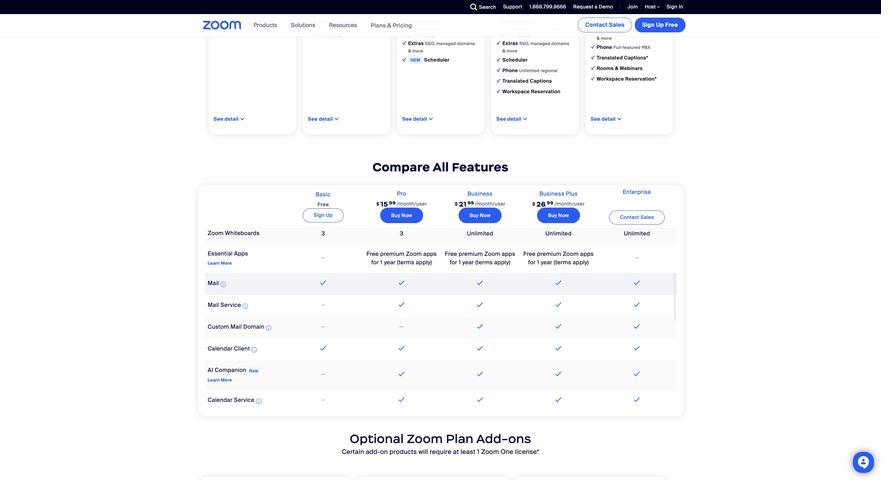 Task type: describe. For each thing, give the bounding box(es) containing it.
& for see detail "button" related to cloud storage 10gb
[[503, 48, 506, 54]]

in
[[679, 4, 684, 10]]

$15.99 per month per user element
[[377, 197, 427, 211]]

custom
[[208, 323, 229, 330]]

sign up free button
[[635, 18, 686, 32]]

plans & pricing
[[371, 22, 412, 29]]

learn for essential
[[208, 260, 220, 266]]

add-
[[366, 448, 381, 456]]

host button
[[645, 4, 660, 10]]

ok image for translated captions*
[[591, 56, 595, 59]]

learn for ai
[[208, 377, 220, 383]]

workspace reservation*
[[597, 76, 657, 82]]

pro
[[397, 190, 407, 197]]

buy for 15
[[392, 212, 400, 219]]

business plus
[[540, 190, 578, 197]]

captions
[[530, 78, 552, 84]]

2 5gb from the left
[[445, 8, 454, 14]]

1 horizontal spatial more
[[507, 48, 518, 54]]

zoom whiteboards
[[208, 229, 260, 237]]

compare all features
[[373, 159, 509, 175]]

cloud down 'scheduler*'
[[597, 17, 612, 23]]

optional
[[350, 431, 404, 447]]

more for companion
[[221, 377, 232, 383]]

99 for 15
[[389, 200, 396, 206]]

ai companion learn more
[[208, 366, 246, 383]]

mail service
[[208, 301, 241, 309]]

compare
[[373, 159, 430, 175]]

/month/user for 15
[[397, 200, 427, 207]]

ai
[[208, 366, 213, 374]]

& for fifth see detail "button" from the left
[[597, 35, 600, 41]]

see detail button for essential apps free premium apps for 1 year (terms apply)
[[308, 116, 333, 122]]

managed for full-
[[625, 28, 645, 34]]

plans
[[371, 22, 386, 29]]

products button
[[254, 14, 281, 37]]

1 5gb from the left
[[351, 8, 360, 14]]

& inside product information navigation
[[388, 22, 392, 29]]

extras for new
[[408, 40, 425, 46]]

sign up free
[[643, 21, 678, 29]]

pricing
[[393, 22, 412, 29]]

a
[[595, 4, 598, 10]]

ok image for phone
[[497, 68, 501, 72]]

calendar service
[[208, 396, 255, 404]]

solutions button
[[291, 14, 319, 37]]

business for business plus
[[540, 190, 565, 197]]

not included image for custom mail domain
[[320, 323, 327, 331]]

sign up
[[314, 212, 333, 218]]

5 detail from the left
[[602, 116, 616, 122]]

domains for full-
[[646, 28, 664, 34]]

sso, managed domains & more for scheduler
[[408, 41, 475, 54]]

features
[[452, 159, 509, 175]]

ok image for workspace reservation*
[[591, 77, 595, 81]]

translated captions*
[[597, 55, 649, 61]]

search button
[[465, 0, 498, 14]]

unlimited inside cloud storage unlimited
[[634, 18, 654, 23]]

buy now for 21
[[470, 212, 491, 219]]

1 see detail button from the left
[[214, 116, 239, 122]]

translated for translated captions
[[503, 78, 529, 84]]

phone unlimited regional
[[503, 67, 558, 74]]

search
[[479, 4, 496, 10]]

essential apps learn more
[[208, 250, 248, 266]]

sales inside meetings navigation
[[609, 21, 625, 29]]

cloud storage 10gb
[[503, 8, 550, 14]]

featured
[[623, 45, 641, 50]]

apps down "cloud storage 10gb"
[[527, 18, 539, 25]]

essential inside essential apps learn more
[[208, 250, 233, 257]]

now for 21
[[480, 212, 491, 219]]

captions*
[[625, 55, 649, 61]]

calendar client application
[[208, 345, 259, 354]]

now for 15
[[402, 212, 412, 219]]

cloud up pricing
[[408, 8, 423, 14]]

ok image for rooms & webinars
[[591, 66, 595, 70]]

support
[[503, 4, 523, 10]]

meetings navigation
[[577, 14, 687, 34]]

& for see detail "button" corresponding to cloud storage 5gb
[[408, 48, 412, 54]]

demo
[[599, 4, 614, 10]]

least
[[461, 448, 476, 456]]

service for calendar service
[[234, 396, 255, 404]]

essential apps free premium apps for 1 year (terms apply) for cloud storage 10gb
[[503, 18, 563, 38]]

buy now link for 21
[[459, 208, 502, 223]]

mail image
[[221, 280, 226, 289]]

see detail button for cloud storage 10gb
[[497, 116, 522, 122]]

sso, for full-
[[614, 28, 624, 34]]

contact inside meetings navigation
[[586, 21, 608, 29]]

solutions
[[291, 21, 316, 29]]

sign in
[[667, 4, 684, 10]]

client
[[234, 345, 250, 352]]

1 scheduler from the left
[[424, 57, 450, 63]]

calendar service image
[[256, 397, 262, 406]]

contact sales link inside meetings navigation
[[578, 18, 632, 32]]

calendar client
[[208, 345, 250, 352]]

1 include image from the left
[[308, 19, 312, 23]]

unlimited inside phone unlimited regional
[[520, 68, 540, 74]]

& right rooms
[[615, 65, 619, 71]]

one
[[501, 448, 514, 456]]

1 horizontal spatial domains
[[552, 41, 570, 46]]

mail for mail service
[[208, 301, 219, 309]]

cloud right search at the top right
[[503, 8, 517, 14]]

2 vertical spatial mail
[[231, 323, 242, 330]]

translated captions
[[503, 78, 552, 84]]

apps right include icon
[[432, 18, 445, 25]]

1 see from the left
[[214, 116, 223, 122]]

21
[[459, 200, 467, 208]]

request a demo
[[574, 4, 614, 10]]

pbx
[[642, 45, 651, 50]]

rooms & webinars
[[597, 65, 643, 71]]

$ 21 99 /month/user
[[455, 200, 506, 208]]

2 free premium zoom apps for 1 year (terms apply) from the left
[[445, 250, 516, 266]]

require
[[430, 448, 452, 456]]

detail for essential apps free premium apps for 1 year (terms apply)
[[319, 116, 333, 122]]

1 detail from the left
[[225, 116, 239, 122]]

more for apps
[[221, 260, 232, 266]]

see for essential apps free premium apps for 1 year (terms apply)
[[308, 116, 318, 122]]

10gb
[[539, 8, 550, 14]]

1 inside optional zoom plan add-ons certain add-on products will require at least 1 zoom one license*
[[477, 448, 480, 456]]

see detail button for cloud storage 5gb
[[403, 116, 427, 122]]

buy now link for 26
[[538, 208, 580, 223]]

5 see detail button from the left
[[591, 116, 616, 122]]

products
[[390, 448, 417, 456]]

mail service application
[[208, 301, 250, 311]]

custom mail domain image
[[266, 324, 272, 332]]

up for sign up free
[[657, 21, 664, 29]]

buy now for 26
[[549, 212, 569, 219]]

$ for 26
[[533, 201, 536, 207]]

26
[[537, 200, 546, 208]]

new
[[411, 57, 421, 63]]

calendar for calendar client
[[208, 345, 233, 352]]

certain
[[342, 448, 364, 456]]

99 for 21
[[468, 200, 475, 206]]

sign for sign up free
[[643, 21, 655, 29]]

see for cloud storage 10gb
[[497, 116, 506, 122]]

see detail for cloud storage 5gb
[[403, 116, 427, 122]]

basic free
[[316, 191, 331, 208]]

products
[[254, 21, 277, 29]]

detail for cloud storage 10gb
[[508, 116, 522, 122]]

full-
[[614, 45, 623, 50]]

contact sales inside meetings navigation
[[586, 21, 625, 29]]

$ 26 99 /month/user
[[533, 200, 585, 208]]

domain
[[243, 323, 265, 330]]

1.888.799.9666
[[530, 4, 567, 10]]

join
[[628, 4, 638, 10]]

new scheduler
[[411, 57, 450, 63]]

1 essential apps free premium apps for 1 year (terms apply) from the left
[[314, 18, 375, 38]]

on
[[381, 448, 388, 456]]

contact inside application
[[620, 214, 640, 220]]

5 see from the left
[[591, 116, 601, 122]]

$21.99 per month per user element
[[455, 197, 506, 211]]

license*
[[515, 448, 540, 456]]

1 cloud storage 5gb from the left
[[314, 8, 360, 14]]

will
[[419, 448, 428, 456]]

add-
[[477, 431, 509, 447]]

sign up link
[[303, 208, 344, 222]]



Task type: vqa. For each thing, say whether or not it's contained in the screenshot.
Notes link
no



Task type: locate. For each thing, give the bounding box(es) containing it.
workspace for rooms
[[597, 76, 624, 82]]

0 vertical spatial contact
[[586, 21, 608, 29]]

0 horizontal spatial buy
[[392, 212, 400, 219]]

0 horizontal spatial /month/user
[[397, 200, 427, 207]]

2 horizontal spatial 99
[[547, 200, 554, 206]]

2 learn more link from the top
[[208, 377, 232, 383]]

buy now down the $ 26 99 /month/user
[[549, 212, 569, 219]]

& right plans
[[388, 22, 392, 29]]

buy now down $15.99 per month per user element on the top left
[[392, 212, 412, 219]]

1 horizontal spatial $
[[455, 201, 458, 207]]

cloud up product information navigation
[[314, 8, 329, 14]]

3 free premium zoom apps for 1 year (terms apply) from the left
[[524, 250, 594, 266]]

include image
[[403, 19, 406, 23]]

2 horizontal spatial essential apps free premium apps for 1 year (terms apply)
[[503, 18, 563, 38]]

included image
[[319, 279, 328, 287], [397, 279, 407, 287], [476, 279, 485, 287], [633, 279, 642, 287], [397, 300, 407, 309], [476, 322, 485, 331], [554, 322, 564, 331], [633, 322, 642, 331], [319, 344, 328, 353], [397, 344, 407, 353], [554, 344, 564, 353], [554, 370, 564, 378], [633, 370, 642, 378], [397, 396, 407, 404], [476, 396, 485, 404], [633, 396, 642, 404]]

more for phone
[[601, 35, 612, 41]]

15
[[381, 200, 388, 208]]

1 $ from the left
[[377, 201, 380, 207]]

4 see detail button from the left
[[497, 116, 522, 122]]

up down host dropdown button
[[657, 21, 664, 29]]

calendar inside calendar service "application"
[[208, 396, 233, 404]]

0 horizontal spatial free premium zoom apps for 1 year (terms apply)
[[367, 250, 437, 266]]

resources
[[329, 21, 357, 29]]

1 horizontal spatial phone
[[597, 44, 613, 50]]

2 vertical spatial sign
[[314, 212, 325, 218]]

0 vertical spatial calendar
[[208, 345, 233, 352]]

0 vertical spatial mail
[[208, 279, 219, 287]]

1 vertical spatial contact sales
[[620, 214, 654, 220]]

whiteboards
[[225, 229, 260, 237]]

1 vertical spatial contact sales link
[[610, 211, 665, 225]]

3 /month/user from the left
[[555, 200, 585, 207]]

managed up new scheduler
[[437, 41, 456, 46]]

0 horizontal spatial essential apps free premium apps for 1 year (terms apply)
[[314, 18, 375, 38]]

apps
[[344, 26, 355, 31], [439, 26, 449, 31], [533, 26, 543, 31], [424, 250, 437, 258], [502, 250, 516, 258], [581, 250, 594, 258]]

2 horizontal spatial extras
[[597, 27, 614, 34]]

managed for scheduler
[[437, 41, 456, 46]]

see detail button
[[214, 116, 239, 122], [308, 116, 333, 122], [403, 116, 427, 122], [497, 116, 522, 122], [591, 116, 616, 122]]

1 horizontal spatial sso,
[[520, 41, 530, 46]]

99
[[389, 200, 396, 206], [468, 200, 475, 206], [547, 200, 554, 206]]

workspace for translated
[[503, 88, 530, 95]]

1 horizontal spatial 3
[[400, 230, 404, 237]]

sign for sign in
[[667, 4, 678, 10]]

cloud storage 5gb
[[314, 8, 360, 14], [408, 8, 454, 14]]

plans & pricing link
[[371, 22, 412, 29], [371, 22, 412, 29]]

buy now for 15
[[392, 212, 412, 219]]

1 buy now link from the left
[[381, 208, 423, 223]]

not included image for ai companion
[[320, 370, 327, 379]]

mail
[[208, 279, 219, 287], [208, 301, 219, 309], [231, 323, 242, 330]]

1 horizontal spatial sso, managed domains & more
[[503, 41, 570, 54]]

/month/user
[[397, 200, 427, 207], [476, 200, 506, 207], [555, 200, 585, 207]]

sso, down cloud storage unlimited
[[614, 28, 624, 34]]

basic
[[316, 191, 331, 198]]

0 vertical spatial contact sales link
[[578, 18, 632, 32]]

translated down phone unlimited regional
[[503, 78, 529, 84]]

1 more from the top
[[221, 260, 232, 266]]

contact sales down 'scheduler*'
[[586, 21, 625, 29]]

3 now from the left
[[559, 212, 569, 219]]

translated for translated captions*
[[597, 55, 623, 61]]

0 horizontal spatial $
[[377, 201, 380, 207]]

1 horizontal spatial workspace
[[597, 76, 624, 82]]

banner
[[194, 14, 687, 37]]

optional zoom plan add-ons certain add-on products will require at least 1 zoom one license*
[[342, 431, 540, 456]]

more up new
[[413, 48, 424, 54]]

2 now from the left
[[480, 212, 491, 219]]

sso, managed domains & more
[[597, 28, 664, 41], [408, 41, 475, 54], [503, 41, 570, 54]]

domains for scheduler
[[457, 41, 475, 46]]

more down companion
[[221, 377, 232, 383]]

5gb left search button
[[445, 8, 454, 14]]

1 vertical spatial phone
[[503, 67, 518, 74]]

0 horizontal spatial sso, managed domains & more
[[408, 41, 475, 54]]

$ for 15
[[377, 201, 380, 207]]

sso, managed domains & more for full-
[[597, 28, 664, 41]]

3 essential apps free premium apps for 1 year (terms apply) from the left
[[503, 18, 563, 38]]

sso,
[[614, 28, 624, 34], [425, 41, 436, 46], [520, 41, 530, 46]]

mail left domain
[[231, 323, 242, 330]]

extras
[[597, 27, 614, 34], [408, 40, 425, 46], [503, 40, 520, 46]]

sso, managed domains & more up "featured"
[[597, 28, 664, 41]]

ok image right search at the top right
[[497, 9, 501, 13]]

learn more link for ai
[[208, 377, 232, 383]]

ok image for cloud storage
[[497, 9, 501, 13]]

2 horizontal spatial sso,
[[614, 28, 624, 34]]

contact down a
[[586, 21, 608, 29]]

/month/user for 26
[[555, 200, 585, 207]]

mail down the mail application
[[208, 301, 219, 309]]

2 buy now link from the left
[[459, 208, 502, 223]]

contact down enterprise
[[620, 214, 640, 220]]

sign inside sign up free button
[[643, 21, 655, 29]]

1 vertical spatial learn
[[208, 377, 220, 383]]

1 vertical spatial service
[[234, 396, 255, 404]]

buy down the $ 26 99 /month/user
[[549, 212, 557, 219]]

$ 15 99 /month/user
[[377, 200, 427, 208]]

learn inside essential apps learn more
[[208, 260, 220, 266]]

1 buy now from the left
[[392, 212, 412, 219]]

apps left plans
[[338, 18, 351, 25]]

1 business from the left
[[468, 190, 493, 197]]

1 vertical spatial sign
[[643, 21, 655, 29]]

business up the $ 26 99 /month/user
[[540, 190, 565, 197]]

calendar service application
[[208, 396, 263, 406]]

cloud
[[314, 8, 329, 14], [408, 8, 423, 14], [503, 8, 517, 14], [597, 17, 612, 23]]

more for new
[[413, 48, 424, 54]]

0 horizontal spatial 5gb
[[351, 8, 360, 14]]

buy
[[392, 212, 400, 219], [470, 212, 479, 219], [549, 212, 557, 219]]

host
[[645, 4, 657, 10]]

managed down cloud storage unlimited
[[625, 28, 645, 34]]

0 vertical spatial learn more link
[[208, 260, 232, 266]]

$ inside the $ 26 99 /month/user
[[533, 201, 536, 207]]

2 include image from the left
[[497, 19, 501, 23]]

free premium zoom apps for 1 year (terms apply)
[[367, 250, 437, 266], [445, 250, 516, 266], [524, 250, 594, 266]]

more inside ai companion learn more
[[221, 377, 232, 383]]

3 down $ 15 99 /month/user
[[400, 230, 404, 237]]

ok image left rooms
[[591, 66, 595, 70]]

buy down $21.99 per month per user element
[[470, 212, 479, 219]]

sign for sign up
[[314, 212, 325, 218]]

3 see detail from the left
[[403, 116, 427, 122]]

0 vertical spatial contact sales
[[586, 21, 625, 29]]

0 vertical spatial sign
[[667, 4, 678, 10]]

calendar inside calendar client application
[[208, 345, 233, 352]]

buy for 21
[[470, 212, 479, 219]]

contact sales link
[[578, 18, 632, 32], [610, 211, 665, 225]]

1 horizontal spatial sign
[[643, 21, 655, 29]]

sales inside application
[[641, 214, 654, 220]]

99 inside $ 21 99 /month/user
[[468, 200, 475, 206]]

/month/user inside $ 21 99 /month/user
[[476, 200, 506, 207]]

2 see detail from the left
[[308, 116, 333, 122]]

3 99 from the left
[[547, 200, 554, 206]]

2 horizontal spatial free premium zoom apps for 1 year (terms apply)
[[524, 250, 594, 266]]

ons
[[509, 431, 532, 447]]

now down $15.99 per month per user element on the top left
[[402, 212, 412, 219]]

buy now
[[392, 212, 412, 219], [470, 212, 491, 219], [549, 212, 569, 219]]

enterprise
[[623, 188, 652, 196]]

sign down basic free
[[314, 212, 325, 218]]

cloud storage 5gb up pricing
[[408, 8, 454, 14]]

1 calendar from the top
[[208, 345, 233, 352]]

not included image for calendar service
[[320, 396, 327, 404]]

buy down $15.99 per month per user element on the top left
[[392, 212, 400, 219]]

0 horizontal spatial managed
[[437, 41, 456, 46]]

managed
[[625, 28, 645, 34], [437, 41, 456, 46], [531, 41, 551, 46]]

$ for 21
[[455, 201, 458, 207]]

0 vertical spatial workspace
[[597, 76, 624, 82]]

3 buy now link from the left
[[538, 208, 580, 223]]

include image
[[308, 19, 312, 23], [497, 19, 501, 23]]

extras up new
[[408, 40, 425, 46]]

2 99 from the left
[[468, 200, 475, 206]]

0 horizontal spatial up
[[326, 212, 333, 218]]

/month/user down "plus"
[[555, 200, 585, 207]]

2 horizontal spatial sign
[[667, 4, 678, 10]]

99 for 26
[[547, 200, 554, 206]]

learn more link
[[208, 260, 232, 266], [208, 377, 232, 383]]

$
[[377, 201, 380, 207], [455, 201, 458, 207], [533, 201, 536, 207]]

contact sales link inside application
[[610, 211, 665, 225]]

0 horizontal spatial cloud storage 5gb
[[314, 8, 360, 14]]

$ inside $ 21 99 /month/user
[[455, 201, 458, 207]]

1 vertical spatial calendar
[[208, 396, 233, 404]]

$ left 15
[[377, 201, 380, 207]]

3 detail from the left
[[413, 116, 427, 122]]

3 buy now from the left
[[549, 212, 569, 219]]

ok image left translated captions*
[[591, 56, 595, 59]]

workspace down rooms
[[597, 76, 624, 82]]

1 horizontal spatial extras
[[503, 40, 520, 46]]

99 right 21
[[468, 200, 475, 206]]

99 right the 26
[[547, 200, 554, 206]]

service left "mail service" "image"
[[221, 301, 241, 309]]

mail application
[[208, 279, 228, 289]]

cloud storage 5gb up product information navigation
[[314, 8, 360, 14]]

0 horizontal spatial buy now
[[392, 212, 412, 219]]

phone for phone unlimited regional
[[503, 67, 518, 74]]

not included image
[[320, 323, 327, 331], [399, 323, 405, 331], [320, 370, 327, 379], [320, 396, 327, 404]]

& up new
[[408, 48, 412, 54]]

learn more link down ai at the bottom left of page
[[208, 377, 232, 383]]

1 horizontal spatial managed
[[531, 41, 551, 46]]

sso, up phone unlimited regional
[[520, 41, 530, 46]]

2 essential apps free premium apps for 1 year (terms apply) from the left
[[408, 18, 469, 38]]

1 horizontal spatial sales
[[641, 214, 654, 220]]

now down the $ 26 99 /month/user
[[559, 212, 569, 219]]

2 business from the left
[[540, 190, 565, 197]]

now
[[402, 212, 412, 219], [480, 212, 491, 219], [559, 212, 569, 219]]

1 horizontal spatial free premium zoom apps for 1 year (terms apply)
[[445, 250, 516, 266]]

service for mail service
[[221, 301, 241, 309]]

extras for phone
[[597, 27, 614, 34]]

1 horizontal spatial buy now link
[[459, 208, 502, 223]]

4 see from the left
[[497, 116, 506, 122]]

sign down host
[[643, 21, 655, 29]]

1 vertical spatial workspace
[[503, 88, 530, 95]]

1 now from the left
[[402, 212, 412, 219]]

2 horizontal spatial /month/user
[[555, 200, 585, 207]]

phone up "translated captions"
[[503, 67, 518, 74]]

0 horizontal spatial 99
[[389, 200, 396, 206]]

translated
[[597, 55, 623, 61], [503, 78, 529, 84]]

up
[[657, 21, 664, 29], [326, 212, 333, 218]]

0 vertical spatial phone
[[597, 44, 613, 50]]

apps down whiteboards at the left top of page
[[234, 250, 248, 257]]

1 vertical spatial more
[[221, 377, 232, 383]]

detail
[[225, 116, 239, 122], [319, 116, 333, 122], [413, 116, 427, 122], [508, 116, 522, 122], [602, 116, 616, 122]]

1 vertical spatial sales
[[641, 214, 654, 220]]

2 horizontal spatial sso, managed domains & more
[[597, 28, 664, 41]]

0 horizontal spatial workspace
[[503, 88, 530, 95]]

resources button
[[329, 14, 360, 37]]

4 see detail from the left
[[497, 116, 522, 122]]

application containing 15
[[205, 63, 677, 480]]

0 vertical spatial translated
[[597, 55, 623, 61]]

sso, managed domains & more up phone unlimited regional
[[503, 41, 570, 54]]

5 see detail from the left
[[591, 116, 616, 122]]

support link
[[498, 0, 525, 14], [503, 4, 523, 10]]

2 more from the top
[[221, 377, 232, 383]]

mail for mail
[[208, 279, 219, 287]]

now for 26
[[559, 212, 569, 219]]

at
[[453, 448, 459, 456]]

/month/user inside the $ 26 99 /month/user
[[555, 200, 585, 207]]

zoom logo image
[[203, 21, 242, 30]]

1 horizontal spatial buy
[[470, 212, 479, 219]]

$ left the 26
[[533, 201, 536, 207]]

learn down ai at the bottom left of page
[[208, 377, 220, 383]]

more up phone full-featured pbx
[[601, 35, 612, 41]]

see for cloud storage 5gb
[[403, 116, 412, 122]]

zoom
[[208, 229, 224, 237], [406, 250, 422, 258], [485, 250, 501, 258], [563, 250, 579, 258], [407, 431, 443, 447], [482, 448, 499, 456]]

3 $ from the left
[[533, 201, 536, 207]]

1 see detail from the left
[[214, 116, 239, 122]]

sign in link
[[662, 0, 687, 14], [667, 4, 684, 10]]

0 horizontal spatial buy now link
[[381, 208, 423, 223]]

1 vertical spatial translated
[[503, 78, 529, 84]]

$ left 21
[[455, 201, 458, 207]]

workspace down "translated captions"
[[503, 88, 530, 95]]

buy for 26
[[549, 212, 557, 219]]

1 learn more link from the top
[[208, 260, 232, 266]]

$26.99 per month per user element
[[533, 197, 585, 211]]

2 see detail button from the left
[[308, 116, 333, 122]]

0 horizontal spatial contact
[[586, 21, 608, 29]]

detail for cloud storage 5gb
[[413, 116, 427, 122]]

not included image for essential apps
[[320, 254, 327, 262]]

calendar client image
[[252, 346, 257, 354]]

mail service image
[[243, 302, 248, 311]]

0 horizontal spatial now
[[402, 212, 412, 219]]

2 horizontal spatial domains
[[646, 28, 664, 34]]

join link
[[623, 0, 640, 14], [628, 4, 638, 10]]

more
[[221, 260, 232, 266], [221, 377, 232, 383]]

2 horizontal spatial buy now link
[[538, 208, 580, 223]]

/month/user for 21
[[476, 200, 506, 207]]

2 buy now from the left
[[470, 212, 491, 219]]

managed up the regional
[[531, 41, 551, 46]]

2 learn from the top
[[208, 377, 220, 383]]

see detail
[[214, 116, 239, 122], [308, 116, 333, 122], [403, 116, 427, 122], [497, 116, 522, 122], [591, 116, 616, 122]]

learn inside ai companion learn more
[[208, 377, 220, 383]]

3
[[322, 230, 325, 237], [400, 230, 404, 237]]

$ inside $ 15 99 /month/user
[[377, 201, 380, 207]]

1 horizontal spatial up
[[657, 21, 664, 29]]

scheduler right new
[[424, 57, 450, 63]]

1 learn from the top
[[208, 260, 220, 266]]

1 /month/user from the left
[[397, 200, 427, 207]]

webinars
[[620, 65, 643, 71]]

2 $ from the left
[[455, 201, 458, 207]]

service inside "application"
[[234, 396, 255, 404]]

reservation*
[[626, 76, 657, 82]]

calendar left client
[[208, 345, 233, 352]]

/month/user right 21
[[476, 200, 506, 207]]

sales
[[609, 21, 625, 29], [641, 214, 654, 220]]

0 vertical spatial up
[[657, 21, 664, 29]]

2 detail from the left
[[319, 116, 333, 122]]

service
[[221, 301, 241, 309], [234, 396, 255, 404]]

custom mail domain application
[[208, 323, 273, 332]]

phone full-featured pbx
[[597, 44, 651, 50]]

1 horizontal spatial now
[[480, 212, 491, 219]]

more inside essential apps learn more
[[221, 260, 232, 266]]

essential
[[314, 18, 337, 25], [408, 18, 431, 25], [503, 18, 526, 25], [208, 250, 233, 257]]

1
[[363, 26, 365, 31], [457, 26, 459, 31], [552, 26, 553, 31], [381, 259, 383, 266], [459, 259, 461, 266], [538, 259, 540, 266], [477, 448, 480, 456]]

plus
[[566, 190, 578, 197]]

buy now down $21.99 per month per user element
[[470, 212, 491, 219]]

1 3 from the left
[[322, 230, 325, 237]]

product information navigation
[[249, 14, 418, 37]]

workspace
[[597, 76, 624, 82], [503, 88, 530, 95]]

request
[[574, 4, 594, 10]]

0 horizontal spatial sign
[[314, 212, 325, 218]]

1 buy from the left
[[392, 212, 400, 219]]

calendar for calendar service
[[208, 396, 233, 404]]

1 vertical spatial contact
[[620, 214, 640, 220]]

0 horizontal spatial include image
[[308, 19, 312, 23]]

2 3 from the left
[[400, 230, 404, 237]]

mail left "mail" image
[[208, 279, 219, 287]]

plan
[[446, 431, 474, 447]]

essential apps free premium apps for 1 year (terms apply) for cloud storage 5gb
[[408, 18, 469, 38]]

2 scheduler from the left
[[503, 57, 528, 63]]

3 see detail button from the left
[[403, 116, 427, 122]]

scheduler up phone unlimited regional
[[503, 57, 528, 63]]

0 horizontal spatial scheduler
[[424, 57, 450, 63]]

2 horizontal spatial more
[[601, 35, 612, 41]]

extras up phone unlimited regional
[[503, 40, 520, 46]]

reservation
[[531, 88, 561, 95]]

1 vertical spatial up
[[326, 212, 333, 218]]

apps inside essential apps learn more
[[234, 250, 248, 257]]

ok image left phone unlimited regional
[[497, 68, 501, 72]]

calendar down ai companion learn more
[[208, 396, 233, 404]]

all
[[433, 159, 449, 175]]

3 buy from the left
[[549, 212, 557, 219]]

contact sales link down 'scheduler*'
[[578, 18, 632, 32]]

companion
[[215, 366, 246, 374]]

2 /month/user from the left
[[476, 200, 506, 207]]

include image left resources
[[308, 19, 312, 23]]

include image down search button
[[497, 19, 501, 23]]

not included image for mail service
[[320, 301, 327, 309]]

more up "mail" image
[[221, 260, 232, 266]]

1 horizontal spatial contact
[[620, 214, 640, 220]]

/month/user inside $ 15 99 /month/user
[[397, 200, 427, 207]]

sso, for scheduler
[[425, 41, 436, 46]]

see detail for cloud storage 10gb
[[497, 116, 522, 122]]

5gb up resources "dropdown button"
[[351, 8, 360, 14]]

0 vertical spatial sales
[[609, 21, 625, 29]]

ok image
[[591, 7, 595, 11], [308, 9, 312, 13], [403, 9, 406, 13], [591, 18, 595, 22], [591, 28, 595, 32], [403, 41, 406, 45], [497, 41, 501, 45], [591, 45, 595, 49], [497, 58, 501, 62], [497, 89, 501, 93]]

service left calendar service image
[[234, 396, 255, 404]]

sign inside sign up link
[[314, 212, 325, 218]]

99 right 15
[[389, 200, 396, 206]]

phone left "full-"
[[597, 44, 613, 50]]

1 horizontal spatial translated
[[597, 55, 623, 61]]

0 horizontal spatial phone
[[503, 67, 518, 74]]

learn more link for essential
[[208, 260, 232, 266]]

workspace reservation
[[503, 88, 561, 95]]

1 horizontal spatial buy now
[[470, 212, 491, 219]]

2 horizontal spatial managed
[[625, 28, 645, 34]]

business for business
[[468, 190, 493, 197]]

ok image left workspace reservation*
[[591, 77, 595, 81]]

business up $ 21 99 /month/user
[[468, 190, 493, 197]]

ok image left new
[[403, 58, 406, 62]]

included image
[[554, 279, 564, 287], [476, 300, 485, 309], [554, 300, 564, 309], [633, 300, 642, 309], [476, 344, 485, 353], [633, 344, 642, 353], [397, 370, 407, 378], [476, 370, 485, 378], [554, 396, 564, 404]]

contact sales down enterprise
[[620, 214, 654, 220]]

sales down 'scheduler*'
[[609, 21, 625, 29]]

99 inside the $ 26 99 /month/user
[[547, 200, 554, 206]]

1 horizontal spatial cloud storage 5gb
[[408, 8, 454, 14]]

0 horizontal spatial business
[[468, 190, 493, 197]]

up inside button
[[657, 21, 664, 29]]

scheduler*
[[597, 6, 625, 13]]

premium
[[325, 26, 343, 31], [419, 26, 438, 31], [513, 26, 532, 31], [381, 250, 405, 258], [459, 250, 483, 258], [538, 250, 562, 258]]

rooms
[[597, 65, 614, 71]]

/month/user down the pro
[[397, 200, 427, 207]]

0 vertical spatial learn
[[208, 260, 220, 266]]

sign left in
[[667, 4, 678, 10]]

cloud storage unlimited
[[597, 17, 654, 23]]

& up phone unlimited regional
[[503, 48, 506, 54]]

sso, up new scheduler
[[425, 41, 436, 46]]

2 see from the left
[[308, 116, 318, 122]]

1 horizontal spatial 99
[[468, 200, 475, 206]]

1 horizontal spatial scheduler
[[503, 57, 528, 63]]

free inside basic free
[[318, 201, 329, 208]]

0 vertical spatial service
[[221, 301, 241, 309]]

buy now link for 15
[[381, 208, 423, 223]]

learn more link up the mail application
[[208, 260, 232, 266]]

see detail for essential apps free premium apps for 1 year (terms apply)
[[308, 116, 333, 122]]

2 calendar from the top
[[208, 396, 233, 404]]

1 horizontal spatial 5gb
[[445, 8, 454, 14]]

99 inside $ 15 99 /month/user
[[389, 200, 396, 206]]

2 horizontal spatial now
[[559, 212, 569, 219]]

2 horizontal spatial buy
[[549, 212, 557, 219]]

business
[[468, 190, 493, 197], [540, 190, 565, 197]]

3 see from the left
[[403, 116, 412, 122]]

free inside sign up free button
[[666, 21, 678, 29]]

up for sign up
[[326, 212, 333, 218]]

1 vertical spatial learn more link
[[208, 377, 232, 383]]

apps
[[338, 18, 351, 25], [432, 18, 445, 25], [527, 18, 539, 25], [234, 250, 248, 257]]

banner containing contact sales
[[194, 14, 687, 37]]

4 detail from the left
[[508, 116, 522, 122]]

0 horizontal spatial 3
[[322, 230, 325, 237]]

more up phone unlimited regional
[[507, 48, 518, 54]]

0 horizontal spatial more
[[413, 48, 424, 54]]

0 vertical spatial more
[[221, 260, 232, 266]]

0 horizontal spatial sales
[[609, 21, 625, 29]]

unlimited
[[634, 18, 654, 23], [520, 68, 540, 74], [467, 230, 494, 237], [546, 230, 572, 237], [624, 230, 651, 237]]

extras up "full-"
[[597, 27, 614, 34]]

3 down sign up link
[[322, 230, 325, 237]]

regional
[[541, 68, 558, 74]]

0 horizontal spatial domains
[[457, 41, 475, 46]]

1 horizontal spatial /month/user
[[476, 200, 506, 207]]

not included image
[[320, 254, 327, 262], [634, 254, 641, 262], [320, 301, 327, 309]]

sales down enterprise
[[641, 214, 654, 220]]

custom mail domain
[[208, 323, 265, 330]]

5gb
[[351, 8, 360, 14], [445, 8, 454, 14]]

up down basic free
[[326, 212, 333, 218]]

1 horizontal spatial essential apps free premium apps for 1 year (terms apply)
[[408, 18, 469, 38]]

2 buy from the left
[[470, 212, 479, 219]]

translated up rooms
[[597, 55, 623, 61]]

1.888.799.9666 button
[[525, 0, 568, 14], [530, 4, 567, 10]]

1 horizontal spatial business
[[540, 190, 565, 197]]

sso, managed domains & more up new scheduler
[[408, 41, 475, 54]]

learn up the mail application
[[208, 260, 220, 266]]

1 free premium zoom apps for 1 year (terms apply) from the left
[[367, 250, 437, 266]]

contact sales link down enterprise
[[610, 211, 665, 225]]

ok image left "translated captions"
[[497, 79, 501, 83]]

ok image
[[497, 9, 501, 13], [591, 56, 595, 59], [403, 58, 406, 62], [591, 66, 595, 70], [497, 68, 501, 72], [591, 77, 595, 81], [497, 79, 501, 83]]

now down $21.99 per month per user element
[[480, 212, 491, 219]]

phone for phone full-featured pbx
[[597, 44, 613, 50]]

2 cloud storage 5gb from the left
[[408, 8, 454, 14]]

application
[[205, 63, 677, 480]]

ok image for translated captions
[[497, 79, 501, 83]]

0 horizontal spatial translated
[[503, 78, 529, 84]]

2 horizontal spatial buy now
[[549, 212, 569, 219]]

& up phone full-featured pbx
[[597, 35, 600, 41]]

1 99 from the left
[[389, 200, 396, 206]]

1 vertical spatial mail
[[208, 301, 219, 309]]



